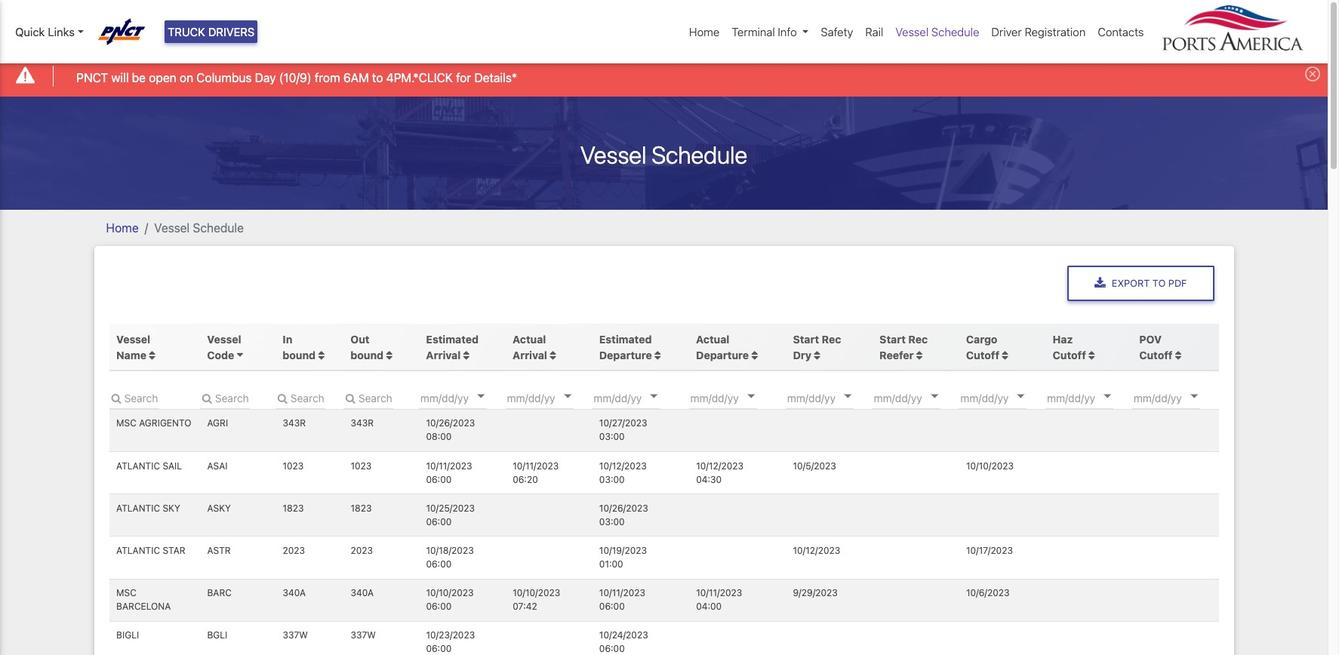 Task type: describe. For each thing, give the bounding box(es) containing it.
03:00 for 10/27/2023 03:00
[[599, 432, 625, 443]]

9/29/2023
[[793, 588, 838, 599]]

2 337w from the left
[[351, 630, 376, 641]]

estimated for arrival
[[426, 333, 479, 346]]

sky
[[163, 503, 180, 514]]

0 horizontal spatial vessel schedule
[[154, 221, 244, 235]]

estimated departure
[[599, 333, 652, 361]]

10/6/2023
[[967, 588, 1010, 599]]

bigli
[[116, 630, 139, 641]]

10/25/2023
[[426, 503, 475, 514]]

open
[[149, 71, 176, 84]]

10/18/2023
[[426, 545, 474, 557]]

rec for start rec dry
[[822, 333, 842, 346]]

10/11/2023 04:00
[[696, 588, 743, 613]]

10/12/2023 03:00
[[599, 460, 647, 485]]

on
[[180, 71, 193, 84]]

cargo cutoff
[[967, 333, 1000, 361]]

barcelona
[[116, 601, 171, 613]]

10/11/2023 down 01:00
[[599, 588, 646, 599]]

10/10/2023 for 10/10/2023 07:42
[[513, 588, 561, 599]]

10/11/2023 up 04:00
[[696, 588, 743, 599]]

2 1023 from the left
[[351, 460, 372, 472]]

open calendar image for 6th mm/dd/yy field from the right
[[747, 395, 755, 399]]

0 vertical spatial home
[[689, 25, 720, 38]]

0 vertical spatial home link
[[683, 17, 726, 46]]

start rec reefer
[[880, 333, 928, 361]]

10/11/2023 06:20
[[513, 460, 559, 485]]

2 1823 from the left
[[351, 503, 372, 514]]

0 horizontal spatial schedule
[[193, 221, 244, 235]]

open calendar image for 3rd mm/dd/yy field from the left
[[651, 395, 658, 399]]

10/10/2023 for 10/10/2023
[[967, 460, 1014, 472]]

estimated arrival
[[426, 333, 479, 361]]

10/17/2023
[[967, 545, 1013, 557]]

2 343r from the left
[[351, 418, 374, 429]]

haz
[[1053, 333, 1073, 346]]

star
[[163, 545, 185, 557]]

dry
[[793, 349, 812, 361]]

details*
[[474, 71, 517, 84]]

10/11/2023 up 06:20
[[513, 460, 559, 472]]

5 mm/dd/yy field from the left
[[786, 387, 877, 409]]

10/23/2023 06:00
[[426, 630, 475, 655]]

06:00 for 340a
[[426, 601, 452, 613]]

haz cutoff
[[1053, 333, 1087, 361]]

from
[[315, 71, 340, 84]]

estimated for departure
[[599, 333, 652, 346]]

quick
[[15, 25, 45, 38]]

bound for in
[[283, 349, 316, 361]]

10/12/2023 for 03:00
[[599, 460, 647, 472]]

start rec dry
[[793, 333, 842, 361]]

03:00 for 10/12/2023 03:00
[[599, 474, 625, 485]]

atlantic for atlantic sail
[[116, 460, 160, 472]]

safety link
[[815, 17, 860, 46]]

vessel code
[[207, 333, 241, 361]]

pnct will be open on columbus day (10/9) from 6am to 4pm.*click for details*
[[76, 71, 517, 84]]

out bound
[[351, 333, 386, 361]]

10/18/2023 06:00
[[426, 545, 474, 570]]

vessel name
[[116, 333, 150, 361]]

driver registration
[[992, 25, 1086, 38]]

arrival for actual arrival
[[513, 349, 547, 361]]

10/25/2023 06:00
[[426, 503, 475, 528]]

06:00 for 337w
[[426, 644, 452, 655]]

export
[[1112, 278, 1150, 289]]

10/26/2023 03:00
[[599, 503, 648, 528]]

export to pdf
[[1112, 278, 1187, 289]]

info
[[778, 25, 797, 38]]

10/19/2023
[[599, 545, 647, 557]]

cutoff for cargo
[[967, 349, 1000, 361]]

agrigento
[[139, 418, 191, 429]]

10/26/2023 for 03:00
[[599, 503, 648, 514]]

truck drivers link
[[165, 20, 258, 43]]

1 open calendar image from the left
[[477, 395, 485, 399]]

rail link
[[860, 17, 890, 46]]

driver
[[992, 25, 1022, 38]]

10/26/2023 08:00
[[426, 418, 475, 443]]

10/10/2023 07:42
[[513, 588, 561, 613]]

msc barcelona
[[116, 588, 171, 613]]

truck
[[168, 25, 205, 38]]

bgli
[[207, 630, 228, 641]]

barc
[[207, 588, 232, 599]]

10/26/2023 for 08:00
[[426, 418, 475, 429]]

out
[[351, 333, 370, 346]]

safety
[[821, 25, 854, 38]]

2 mm/dd/yy field from the left
[[506, 387, 596, 409]]

2 2023 from the left
[[351, 545, 373, 557]]

06:00 inside 10/24/2023 06:00
[[599, 644, 625, 655]]

01:00
[[599, 559, 624, 570]]

asai
[[207, 460, 228, 472]]

arrival for estimated arrival
[[426, 349, 461, 361]]

reefer
[[880, 349, 914, 361]]

atlantic sky
[[116, 503, 180, 514]]

10/19/2023 01:00
[[599, 545, 647, 570]]

links
[[48, 25, 75, 38]]

07:42
[[513, 601, 537, 613]]

registration
[[1025, 25, 1086, 38]]

10/11/2023 down 08:00
[[426, 460, 472, 472]]

pov cutoff
[[1140, 333, 1173, 361]]

driver registration link
[[986, 17, 1092, 46]]

rail
[[866, 25, 884, 38]]

will
[[111, 71, 129, 84]]

08:00
[[426, 432, 452, 443]]

quick links link
[[15, 23, 84, 40]]

actual arrival
[[513, 333, 547, 361]]

2 horizontal spatial 10/12/2023
[[793, 545, 841, 557]]

2 340a from the left
[[351, 588, 374, 599]]



Task type: locate. For each thing, give the bounding box(es) containing it.
06:00 down 10/24/2023 at the left of page
[[599, 644, 625, 655]]

msc left agrigento
[[116, 418, 137, 429]]

vessel
[[896, 25, 929, 38], [581, 140, 647, 169], [154, 221, 190, 235], [116, 333, 150, 346], [207, 333, 241, 346]]

1 horizontal spatial 10/10/2023
[[513, 588, 561, 599]]

06:00 inside 10/25/2023 06:00
[[426, 516, 452, 528]]

4 open calendar image from the left
[[844, 395, 852, 399]]

1 rec from the left
[[822, 333, 842, 346]]

1 horizontal spatial open calendar image
[[931, 395, 938, 399]]

sail
[[163, 460, 182, 472]]

1 vertical spatial atlantic
[[116, 503, 160, 514]]

msc agrigento
[[116, 418, 191, 429]]

3 03:00 from the top
[[599, 516, 625, 528]]

2 open calendar image from the left
[[931, 395, 938, 399]]

1 bound from the left
[[283, 349, 316, 361]]

asky
[[207, 503, 231, 514]]

0 horizontal spatial actual
[[513, 333, 546, 346]]

be
[[132, 71, 146, 84]]

1 1023 from the left
[[283, 460, 304, 472]]

03:00 up 10/19/2023
[[599, 516, 625, 528]]

actual departure
[[696, 333, 749, 361]]

open calendar image
[[477, 395, 485, 399], [931, 395, 938, 399], [1104, 395, 1112, 399]]

1 vertical spatial 10/11/2023 06:00
[[599, 588, 646, 613]]

mm/dd/yy field down cargo cutoff
[[959, 387, 1050, 409]]

mm/dd/yy field
[[419, 387, 510, 409], [506, 387, 596, 409], [592, 387, 683, 409], [689, 387, 780, 409], [786, 387, 877, 409], [873, 387, 963, 409], [959, 387, 1050, 409], [1046, 387, 1137, 409], [1133, 387, 1223, 409]]

1823
[[283, 503, 304, 514], [351, 503, 372, 514]]

2 horizontal spatial schedule
[[932, 25, 980, 38]]

start for reefer
[[880, 333, 906, 346]]

1 horizontal spatial 10/12/2023
[[696, 460, 744, 472]]

04:00
[[696, 601, 722, 613]]

10/24/2023
[[599, 630, 648, 641]]

cutoff
[[967, 349, 1000, 361], [1053, 349, 1087, 361], [1140, 349, 1173, 361]]

0 horizontal spatial home
[[106, 221, 139, 235]]

rec up reefer
[[909, 333, 928, 346]]

pnct will be open on columbus day (10/9) from 6am to 4pm.*click for details* link
[[76, 68, 517, 87]]

06:00 inside 10/23/2023 06:00
[[426, 644, 452, 655]]

actual
[[513, 333, 546, 346], [696, 333, 730, 346]]

0 vertical spatial atlantic
[[116, 460, 160, 472]]

0 horizontal spatial open calendar image
[[477, 395, 485, 399]]

1 msc from the top
[[116, 418, 137, 429]]

atlantic sail
[[116, 460, 182, 472]]

start up dry
[[793, 333, 820, 346]]

2 atlantic from the top
[[116, 503, 160, 514]]

0 vertical spatial 03:00
[[599, 432, 625, 443]]

6am
[[343, 71, 369, 84]]

04:30
[[696, 474, 722, 485]]

0 horizontal spatial departure
[[599, 349, 652, 361]]

10/12/2023 up "9/29/2023"
[[793, 545, 841, 557]]

3 mm/dd/yy field from the left
[[592, 387, 683, 409]]

2 rec from the left
[[909, 333, 928, 346]]

msc inside msc barcelona
[[116, 588, 137, 599]]

1 337w from the left
[[283, 630, 308, 641]]

2 estimated from the left
[[599, 333, 652, 346]]

cutoff down haz
[[1053, 349, 1087, 361]]

03:00 inside 10/27/2023 03:00
[[599, 432, 625, 443]]

1 vertical spatial home link
[[106, 221, 139, 235]]

340a
[[283, 588, 306, 599], [351, 588, 374, 599]]

0 horizontal spatial bound
[[283, 349, 316, 361]]

actual inside actual arrival
[[513, 333, 546, 346]]

03:00
[[599, 432, 625, 443], [599, 474, 625, 485], [599, 516, 625, 528]]

0 horizontal spatial 1823
[[283, 503, 304, 514]]

2 vertical spatial schedule
[[193, 221, 244, 235]]

10/26/2023 up 08:00
[[426, 418, 475, 429]]

10/24/2023 06:00
[[599, 630, 648, 655]]

open calendar image
[[564, 395, 571, 399], [651, 395, 658, 399], [747, 395, 755, 399], [844, 395, 852, 399], [1018, 395, 1025, 399], [1191, 395, 1198, 399]]

home link
[[683, 17, 726, 46], [106, 221, 139, 235]]

mm/dd/yy field down actual departure
[[689, 387, 780, 409]]

bound down in
[[283, 349, 316, 361]]

download image
[[1095, 277, 1106, 290]]

1 horizontal spatial 10/26/2023
[[599, 503, 648, 514]]

1 340a from the left
[[283, 588, 306, 599]]

code
[[207, 349, 234, 361]]

astr
[[207, 545, 231, 557]]

1 1823 from the left
[[283, 503, 304, 514]]

3 open calendar image from the left
[[747, 395, 755, 399]]

mm/dd/yy field down haz cutoff
[[1046, 387, 1137, 409]]

atlantic for atlantic sky
[[116, 503, 160, 514]]

mm/dd/yy field up "10/26/2023 08:00"
[[419, 387, 510, 409]]

0 vertical spatial msc
[[116, 418, 137, 429]]

bound for out
[[351, 349, 384, 361]]

mm/dd/yy field down pov cutoff
[[1133, 387, 1223, 409]]

2 horizontal spatial vessel schedule
[[896, 25, 980, 38]]

0 horizontal spatial arrival
[[426, 349, 461, 361]]

2 03:00 from the top
[[599, 474, 625, 485]]

start inside start rec reefer
[[880, 333, 906, 346]]

start for dry
[[793, 333, 820, 346]]

open calendar image for 3rd mm/dd/yy field from the right
[[1018, 395, 1025, 399]]

cutoff down cargo
[[967, 349, 1000, 361]]

06:00 inside 10/18/2023 06:00
[[426, 559, 452, 570]]

atlantic left star
[[116, 545, 160, 557]]

start
[[793, 333, 820, 346], [880, 333, 906, 346]]

0 horizontal spatial 343r
[[283, 418, 306, 429]]

1 horizontal spatial 343r
[[351, 418, 374, 429]]

msc up barcelona
[[116, 588, 137, 599]]

contacts
[[1098, 25, 1144, 38]]

10/12/2023 for 04:30
[[696, 460, 744, 472]]

in
[[283, 333, 293, 346]]

1 mm/dd/yy field from the left
[[419, 387, 510, 409]]

open calendar image for first mm/dd/yy field from right
[[1191, 395, 1198, 399]]

06:00 down 10/18/2023
[[426, 559, 452, 570]]

home
[[689, 25, 720, 38], [106, 221, 139, 235]]

1 2023 from the left
[[283, 545, 305, 557]]

msc for msc agrigento
[[116, 418, 137, 429]]

mm/dd/yy field down reefer
[[873, 387, 963, 409]]

3 cutoff from the left
[[1140, 349, 1173, 361]]

1 vertical spatial vessel schedule
[[581, 140, 748, 169]]

atlantic for atlantic star
[[116, 545, 160, 557]]

1 03:00 from the top
[[599, 432, 625, 443]]

1 horizontal spatial estimated
[[599, 333, 652, 346]]

3 atlantic from the top
[[116, 545, 160, 557]]

estimated
[[426, 333, 479, 346], [599, 333, 652, 346]]

2 open calendar image from the left
[[651, 395, 658, 399]]

1 horizontal spatial departure
[[696, 349, 749, 361]]

7 mm/dd/yy field from the left
[[959, 387, 1050, 409]]

1 horizontal spatial rec
[[909, 333, 928, 346]]

cutoff for haz
[[1053, 349, 1087, 361]]

10/5/2023
[[793, 460, 837, 472]]

1 vertical spatial schedule
[[652, 140, 748, 169]]

3 open calendar image from the left
[[1104, 395, 1112, 399]]

1 343r from the left
[[283, 418, 306, 429]]

1 vertical spatial 10/26/2023
[[599, 503, 648, 514]]

1 horizontal spatial 337w
[[351, 630, 376, 641]]

06:00 for 1023
[[426, 474, 452, 485]]

1 horizontal spatial 10/11/2023 06:00
[[599, 588, 646, 613]]

0 horizontal spatial 1023
[[283, 460, 304, 472]]

actual for actual arrival
[[513, 333, 546, 346]]

0 horizontal spatial home link
[[106, 221, 139, 235]]

06:00 down '10/23/2023'
[[426, 644, 452, 655]]

06:00 up 10/25/2023
[[426, 474, 452, 485]]

1 horizontal spatial actual
[[696, 333, 730, 346]]

start inside start rec dry
[[793, 333, 820, 346]]

open calendar image for 2nd mm/dd/yy field from the left
[[564, 395, 571, 399]]

06:00
[[426, 474, 452, 485], [426, 516, 452, 528], [426, 559, 452, 570], [426, 601, 452, 613], [599, 601, 625, 613], [426, 644, 452, 655], [599, 644, 625, 655]]

03:00 inside 10/26/2023 03:00
[[599, 516, 625, 528]]

1 horizontal spatial home
[[689, 25, 720, 38]]

arrival inside estimated arrival
[[426, 349, 461, 361]]

terminal info
[[732, 25, 797, 38]]

bound inside out bound
[[351, 349, 384, 361]]

2 vertical spatial 03:00
[[599, 516, 625, 528]]

1 actual from the left
[[513, 333, 546, 346]]

6 mm/dd/yy field from the left
[[873, 387, 963, 409]]

1 horizontal spatial 1023
[[351, 460, 372, 472]]

vessel schedule inside vessel schedule link
[[896, 25, 980, 38]]

0 horizontal spatial estimated
[[426, 333, 479, 346]]

06:20
[[513, 474, 538, 485]]

10/11/2023 06:00
[[426, 460, 472, 485], [599, 588, 646, 613]]

schedule
[[932, 25, 980, 38], [652, 140, 748, 169], [193, 221, 244, 235]]

0 horizontal spatial 10/10/2023
[[426, 588, 474, 599]]

10/11/2023 06:00 up 10/24/2023 at the left of page
[[599, 588, 646, 613]]

1023
[[283, 460, 304, 472], [351, 460, 372, 472]]

departure for actual
[[696, 349, 749, 361]]

bound down out
[[351, 349, 384, 361]]

10/10/2023 06:00
[[426, 588, 474, 613]]

1 departure from the left
[[599, 349, 652, 361]]

close image
[[1306, 67, 1321, 82]]

atlantic left sail
[[116, 460, 160, 472]]

2 arrival from the left
[[513, 349, 547, 361]]

day
[[255, 71, 276, 84]]

5 open calendar image from the left
[[1018, 395, 1025, 399]]

0 horizontal spatial start
[[793, 333, 820, 346]]

2 bound from the left
[[351, 349, 384, 361]]

10/12/2023 down 10/27/2023 03:00 at the bottom of the page
[[599, 460, 647, 472]]

0 vertical spatial 10/26/2023
[[426, 418, 475, 429]]

rec left start rec reefer on the right bottom of the page
[[822, 333, 842, 346]]

10/27/2023
[[599, 418, 648, 429]]

name
[[116, 349, 146, 361]]

vessel schedule link
[[890, 17, 986, 46]]

2 departure from the left
[[696, 349, 749, 361]]

departure for estimated
[[599, 349, 652, 361]]

1 horizontal spatial bound
[[351, 349, 384, 361]]

1 arrival from the left
[[426, 349, 461, 361]]

1 estimated from the left
[[426, 333, 479, 346]]

pdf
[[1169, 278, 1187, 289]]

0 horizontal spatial 337w
[[283, 630, 308, 641]]

2 start from the left
[[880, 333, 906, 346]]

0 horizontal spatial 340a
[[283, 588, 306, 599]]

departure
[[599, 349, 652, 361], [696, 349, 749, 361]]

mm/dd/yy field down dry
[[786, 387, 877, 409]]

1 horizontal spatial 340a
[[351, 588, 374, 599]]

10/26/2023 down 10/12/2023 03:00
[[599, 503, 648, 514]]

10/12/2023 04:30
[[696, 460, 744, 485]]

1 open calendar image from the left
[[564, 395, 571, 399]]

1 horizontal spatial arrival
[[513, 349, 547, 361]]

1 atlantic from the top
[[116, 460, 160, 472]]

1 horizontal spatial vessel schedule
[[581, 140, 748, 169]]

2 vertical spatial vessel schedule
[[154, 221, 244, 235]]

1 vertical spatial msc
[[116, 588, 137, 599]]

2 cutoff from the left
[[1053, 349, 1087, 361]]

1 horizontal spatial start
[[880, 333, 906, 346]]

10/10/2023 for 10/10/2023 06:00
[[426, 588, 474, 599]]

columbus
[[197, 71, 252, 84]]

for
[[456, 71, 471, 84]]

06:00 up '10/23/2023'
[[426, 601, 452, 613]]

1 cutoff from the left
[[967, 349, 1000, 361]]

0 vertical spatial schedule
[[932, 25, 980, 38]]

10/27/2023 03:00
[[599, 418, 648, 443]]

1 horizontal spatial 1823
[[351, 503, 372, 514]]

cutoff down pov
[[1140, 349, 1173, 361]]

1 horizontal spatial schedule
[[652, 140, 748, 169]]

0 vertical spatial 10/11/2023 06:00
[[426, 460, 472, 485]]

mm/dd/yy field down actual arrival
[[506, 387, 596, 409]]

actual inside actual departure
[[696, 333, 730, 346]]

None field
[[109, 387, 159, 409], [200, 387, 250, 409], [276, 387, 325, 409], [343, 387, 393, 409], [109, 387, 159, 409], [200, 387, 250, 409], [276, 387, 325, 409], [343, 387, 393, 409]]

cutoff for pov
[[1140, 349, 1173, 361]]

0 horizontal spatial rec
[[822, 333, 842, 346]]

arrival
[[426, 349, 461, 361], [513, 349, 547, 361]]

03:00 for 10/26/2023 03:00
[[599, 516, 625, 528]]

1 horizontal spatial 2023
[[351, 545, 373, 557]]

(10/9)
[[279, 71, 312, 84]]

2 horizontal spatial 10/10/2023
[[967, 460, 1014, 472]]

in bound
[[283, 333, 318, 361]]

0 horizontal spatial cutoff
[[967, 349, 1000, 361]]

03:00 down 10/27/2023
[[599, 432, 625, 443]]

10/23/2023
[[426, 630, 475, 641]]

337w
[[283, 630, 308, 641], [351, 630, 376, 641]]

06:00 inside the 10/10/2023 06:00
[[426, 601, 452, 613]]

0 horizontal spatial 10/26/2023
[[426, 418, 475, 429]]

03:00 up 10/26/2023 03:00
[[599, 474, 625, 485]]

rec for start rec reefer
[[909, 333, 928, 346]]

2 actual from the left
[[696, 333, 730, 346]]

1 vertical spatial home
[[106, 221, 139, 235]]

06:00 up 10/24/2023 at the left of page
[[599, 601, 625, 613]]

cargo
[[967, 333, 998, 346]]

to
[[1153, 278, 1166, 289]]

1 start from the left
[[793, 333, 820, 346]]

atlantic left sky
[[116, 503, 160, 514]]

1 horizontal spatial cutoff
[[1053, 349, 1087, 361]]

pov
[[1140, 333, 1162, 346]]

schedule inside vessel schedule link
[[932, 25, 980, 38]]

contacts link
[[1092, 17, 1150, 46]]

quick links
[[15, 25, 75, 38]]

06:00 for 2023
[[426, 559, 452, 570]]

rec inside start rec reefer
[[909, 333, 928, 346]]

open calendar image for 5th mm/dd/yy field from the left
[[844, 395, 852, 399]]

agri
[[207, 418, 228, 429]]

10/12/2023 up 04:30 at the right bottom of the page
[[696, 460, 744, 472]]

2 vertical spatial atlantic
[[116, 545, 160, 557]]

0 vertical spatial vessel schedule
[[896, 25, 980, 38]]

9 mm/dd/yy field from the left
[[1133, 387, 1223, 409]]

rec inside start rec dry
[[822, 333, 842, 346]]

actual for actual departure
[[696, 333, 730, 346]]

2 horizontal spatial open calendar image
[[1104, 395, 1112, 399]]

4pm.*click
[[386, 71, 453, 84]]

terminal
[[732, 25, 775, 38]]

pnct will be open on columbus day (10/9) from 6am to 4pm.*click for details* alert
[[0, 56, 1328, 96]]

msc for msc barcelona
[[116, 588, 137, 599]]

1 vertical spatial 03:00
[[599, 474, 625, 485]]

03:00 inside 10/12/2023 03:00
[[599, 474, 625, 485]]

2 msc from the top
[[116, 588, 137, 599]]

06:00 down 10/25/2023
[[426, 516, 452, 528]]

0 horizontal spatial 2023
[[283, 545, 305, 557]]

terminal info link
[[726, 17, 815, 46]]

estimated inside estimated departure
[[599, 333, 652, 346]]

drivers
[[208, 25, 255, 38]]

bound inside in bound
[[283, 349, 316, 361]]

8 mm/dd/yy field from the left
[[1046, 387, 1137, 409]]

4 mm/dd/yy field from the left
[[689, 387, 780, 409]]

export to pdf link
[[1068, 266, 1215, 301]]

atlantic star
[[116, 545, 185, 557]]

bound
[[283, 349, 316, 361], [351, 349, 384, 361]]

10/11/2023 06:00 up 10/25/2023
[[426, 460, 472, 485]]

1 horizontal spatial home link
[[683, 17, 726, 46]]

start up reefer
[[880, 333, 906, 346]]

2 horizontal spatial cutoff
[[1140, 349, 1173, 361]]

6 open calendar image from the left
[[1191, 395, 1198, 399]]

mm/dd/yy field up 10/27/2023
[[592, 387, 683, 409]]

06:00 for 1823
[[426, 516, 452, 528]]

0 horizontal spatial 10/12/2023
[[599, 460, 647, 472]]

0 horizontal spatial 10/11/2023 06:00
[[426, 460, 472, 485]]



Task type: vqa. For each thing, say whether or not it's contained in the screenshot.
Estimated Departure on the bottom left
yes



